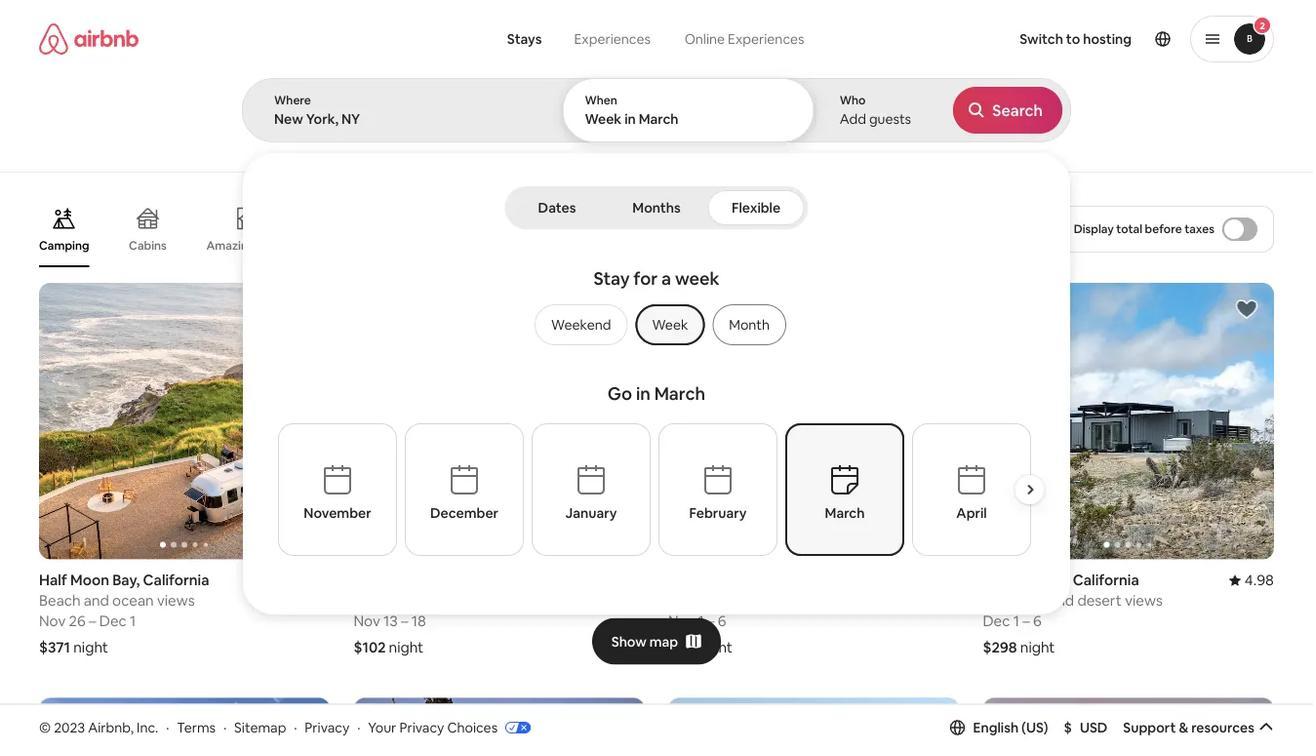 Task type: vqa. For each thing, say whether or not it's contained in the screenshot.
$55 in the $55 $78
no



Task type: describe. For each thing, give the bounding box(es) containing it.
show
[[612, 633, 647, 651]]

desert
[[1078, 591, 1122, 610]]

bay,
[[112, 571, 140, 590]]

ocean
[[112, 591, 154, 610]]

week inside when week in march
[[585, 110, 622, 128]]

resources
[[1192, 719, 1255, 737]]

january button
[[531, 424, 650, 556]]

airbnb,
[[88, 719, 134, 736]]

switch to hosting link
[[1008, 19, 1144, 60]]

privacy link
[[305, 719, 350, 736]]

usd
[[1080, 719, 1108, 737]]

2 experiences from the left
[[728, 30, 805, 48]]

terms · sitemap · privacy
[[177, 719, 350, 736]]

$ usd
[[1064, 719, 1108, 737]]

your privacy choices link
[[368, 719, 531, 738]]

english (us)
[[973, 719, 1049, 737]]

go in march group
[[278, 375, 1053, 589]]

november button
[[278, 424, 397, 556]]

flexible
[[732, 199, 781, 217]]

california inside 'half moon bay, california beach and ocean views nov 26 – dec 1 $371 night'
[[143, 571, 209, 590]]

your privacy choices
[[368, 719, 498, 736]]

when
[[585, 93, 618, 108]]

months button
[[609, 190, 704, 225]]

stay for a week group
[[340, 260, 974, 375]]

online experiences
[[685, 30, 805, 48]]

dec inside joshua tree, california mountain and desert views dec 1 – 6 $298 night
[[983, 612, 1010, 631]]

4.98
[[1245, 571, 1275, 590]]

months
[[633, 199, 681, 217]]

display total before taxes button
[[1058, 206, 1275, 253]]

month
[[729, 316, 770, 334]]

2
[[1260, 19, 1266, 32]]

who add guests
[[840, 93, 912, 128]]

– inside the nov 1 – 6 $60 night
[[708, 612, 715, 631]]

1 inside joshua tree, california mountain and desert views dec 1 – 6 $298 night
[[1014, 612, 1020, 631]]

1 inside 'half moon bay, california beach and ocean views nov 26 – dec 1 $371 night'
[[130, 612, 136, 631]]

4.98 out of 5 average rating image
[[1229, 571, 1275, 590]]

2 privacy from the left
[[400, 719, 444, 736]]

online experiences link
[[667, 20, 822, 59]]

march inside march button
[[825, 505, 865, 522]]

november
[[303, 505, 371, 522]]

sitemap
[[234, 719, 286, 736]]

april
[[956, 505, 987, 522]]

online
[[685, 30, 725, 48]]

cabins
[[129, 238, 167, 253]]

march inside when week in march
[[639, 110, 679, 128]]

taxes
[[1185, 222, 1215, 237]]

in inside when week in march
[[625, 110, 636, 128]]

26
[[69, 612, 86, 631]]

support
[[1124, 719, 1176, 737]]

joshua tree, california mountain and desert views dec 1 – 6 $298 night
[[983, 571, 1163, 657]]

sitemap link
[[234, 719, 286, 736]]

your
[[368, 719, 397, 736]]

1 inside the nov 1 – 6 $60 night
[[698, 612, 704, 631]]

nov inside 'half moon bay, california beach and ocean views nov 26 – dec 1 $371 night'
[[39, 612, 66, 631]]

english
[[973, 719, 1019, 737]]

6 inside joshua tree, california mountain and desert views dec 1 – 6 $298 night
[[1033, 612, 1042, 631]]

inc.
[[137, 719, 158, 736]]

experiences button
[[558, 20, 667, 59]]

amazing
[[206, 238, 255, 253]]

support & resources button
[[1124, 719, 1274, 737]]

february button
[[658, 424, 777, 556]]

© 2023 airbnb, inc. ·
[[39, 719, 169, 736]]

beach
[[39, 591, 81, 610]]

terms link
[[177, 719, 216, 736]]

stay for a week
[[594, 267, 720, 290]]

moon
[[70, 571, 109, 590]]

mountain
[[983, 591, 1046, 610]]

half
[[39, 571, 67, 590]]

display
[[1074, 222, 1114, 237]]

half moon bay, california beach and ocean views nov 26 – dec 1 $371 night
[[39, 571, 209, 657]]

(us)
[[1022, 719, 1049, 737]]

$298
[[983, 638, 1017, 657]]

tree,
[[1036, 571, 1070, 590]]

1 privacy from the left
[[305, 719, 350, 736]]

stays
[[507, 30, 542, 48]]

choices
[[447, 719, 498, 736]]

a
[[662, 267, 671, 290]]

group inside stay for a week group
[[527, 304, 786, 345]]

show map button
[[592, 618, 721, 665]]

dates button
[[509, 190, 606, 225]]

go
[[608, 383, 632, 405]]

none search field containing stay for a week
[[242, 0, 1072, 615]]

december button
[[405, 424, 524, 556]]

guests
[[869, 110, 912, 128]]

add to wishlist: aguanga, california image
[[291, 713, 315, 736]]

4 · from the left
[[357, 719, 360, 736]]

1 · from the left
[[166, 719, 169, 736]]

california inside joshua tree, california mountain and desert views dec 1 – 6 $298 night
[[1073, 571, 1140, 590]]

january
[[565, 505, 617, 522]]



Task type: locate. For each thing, give the bounding box(es) containing it.
california up ocean
[[143, 571, 209, 590]]

camping
[[39, 238, 89, 253]]

2 horizontal spatial 1
[[1014, 612, 1020, 631]]

english (us) button
[[950, 719, 1049, 737]]

views inside group
[[258, 238, 289, 253]]

13
[[384, 612, 398, 631]]

dec
[[99, 612, 127, 631], [983, 612, 1010, 631]]

– inside 'half moon bay, california beach and ocean views nov 26 – dec 1 $371 night'
[[89, 612, 96, 631]]

$
[[1064, 719, 1072, 737]]

add to wishlist: arroyo grande, california image
[[606, 713, 629, 736]]

views inside 'half moon bay, california beach and ocean views nov 26 – dec 1 $371 night'
[[157, 591, 195, 610]]

and inside 'half moon bay, california beach and ocean views nov 26 – dec 1 $371 night'
[[84, 591, 109, 610]]

1 – from the left
[[89, 612, 96, 631]]

group
[[39, 191, 940, 267], [39, 283, 330, 560], [354, 283, 645, 560], [668, 283, 960, 560], [983, 283, 1275, 560], [527, 304, 786, 345], [39, 698, 330, 751], [354, 698, 645, 751], [668, 698, 960, 751], [983, 698, 1275, 751]]

1 dec from the left
[[99, 612, 127, 631]]

joshua
[[983, 571, 1032, 590]]

night
[[73, 638, 108, 657], [389, 638, 424, 657], [698, 638, 733, 657], [1021, 638, 1055, 657]]

experiences up when
[[574, 30, 651, 48]]

december
[[430, 505, 498, 522]]

terms
[[177, 719, 216, 736]]

1 1 from the left
[[130, 612, 136, 631]]

flexible button
[[708, 190, 805, 225]]

18
[[412, 612, 426, 631]]

february
[[689, 505, 746, 522]]

switch
[[1020, 30, 1064, 48]]

– inside joshua tree, california mountain and desert views dec 1 – 6 $298 night
[[1023, 612, 1030, 631]]

night inside joshua tree, california mountain and desert views dec 1 – 6 $298 night
[[1021, 638, 1055, 657]]

weekend
[[551, 316, 611, 334]]

1 vertical spatial week
[[652, 316, 688, 334]]

–
[[89, 612, 96, 631], [401, 612, 408, 631], [708, 612, 715, 631], [1023, 612, 1030, 631]]

experiences right online at right top
[[728, 30, 805, 48]]

2 nov from the left
[[354, 612, 380, 631]]

display total before taxes
[[1074, 222, 1215, 237]]

1 horizontal spatial week
[[652, 316, 688, 334]]

add to wishlist: apple valley, utah image
[[606, 298, 629, 321]]

nov up $60
[[668, 612, 695, 631]]

0 horizontal spatial nov
[[39, 612, 66, 631]]

and inside joshua tree, california mountain and desert views dec 1 – 6 $298 night
[[1049, 591, 1075, 610]]

california
[[143, 571, 209, 590], [1073, 571, 1140, 590]]

views inside joshua tree, california mountain and desert views dec 1 – 6 $298 night
[[1125, 591, 1163, 610]]

3 1 from the left
[[1014, 612, 1020, 631]]

1 horizontal spatial and
[[1049, 591, 1075, 610]]

2 – from the left
[[401, 612, 408, 631]]

california up desert
[[1073, 571, 1140, 590]]

nov 1 – 6 $60 night
[[668, 612, 733, 657]]

3 · from the left
[[294, 719, 297, 736]]

1 vertical spatial march
[[654, 383, 706, 405]]

$60
[[668, 638, 695, 657]]

1 horizontal spatial dec
[[983, 612, 1010, 631]]

nov inside nov 13 – 18 $102 night
[[354, 612, 380, 631]]

·
[[166, 719, 169, 736], [223, 719, 227, 736], [294, 719, 297, 736], [357, 719, 360, 736]]

0 vertical spatial week
[[585, 110, 622, 128]]

2023
[[54, 719, 85, 736]]

nov for nov 1 – 6 $60 night
[[668, 612, 695, 631]]

week down a
[[652, 316, 688, 334]]

1 horizontal spatial experiences
[[728, 30, 805, 48]]

6
[[718, 612, 727, 631], [1033, 612, 1042, 631]]

0 horizontal spatial california
[[143, 571, 209, 590]]

views
[[258, 238, 289, 253], [157, 591, 195, 610], [1125, 591, 1163, 610]]

nov inside the nov 1 – 6 $60 night
[[668, 612, 695, 631]]

in
[[625, 110, 636, 128], [636, 383, 651, 405]]

1 horizontal spatial california
[[1073, 571, 1140, 590]]

in right go
[[636, 383, 651, 405]]

week down when
[[585, 110, 622, 128]]

1 horizontal spatial nov
[[354, 612, 380, 631]]

week inside group
[[652, 316, 688, 334]]

week
[[585, 110, 622, 128], [652, 316, 688, 334]]

0 vertical spatial in
[[625, 110, 636, 128]]

1 experiences from the left
[[574, 30, 651, 48]]

1 6 from the left
[[718, 612, 727, 631]]

tab list
[[509, 186, 805, 229]]

week
[[675, 267, 720, 290]]

0 horizontal spatial experiences
[[574, 30, 651, 48]]

· left the 'your' at the bottom left
[[357, 719, 360, 736]]

nov left 13
[[354, 612, 380, 631]]

1 vertical spatial in
[[636, 383, 651, 405]]

and down "moon"
[[84, 591, 109, 610]]

· right inc.
[[166, 719, 169, 736]]

nov for nov 13 – 18 $102 night
[[354, 612, 380, 631]]

dec down ocean
[[99, 612, 127, 631]]

views right desert
[[1125, 591, 1163, 610]]

switch to hosting
[[1020, 30, 1132, 48]]

for
[[634, 267, 658, 290]]

1 night from the left
[[73, 638, 108, 657]]

1 horizontal spatial 6
[[1033, 612, 1042, 631]]

None search field
[[242, 0, 1072, 615]]

experiences
[[574, 30, 651, 48], [728, 30, 805, 48]]

stays button
[[492, 20, 558, 59]]

in down experiences button
[[625, 110, 636, 128]]

to
[[1066, 30, 1081, 48]]

1 and from the left
[[84, 591, 109, 610]]

0 horizontal spatial views
[[157, 591, 195, 610]]

$371
[[39, 638, 70, 657]]

views right ocean
[[157, 591, 195, 610]]

2 1 from the left
[[698, 612, 704, 631]]

stays tab panel
[[242, 78, 1072, 615]]

©
[[39, 719, 51, 736]]

group containing amazing views
[[39, 191, 940, 267]]

0 horizontal spatial 6
[[718, 612, 727, 631]]

– inside nov 13 – 18 $102 night
[[401, 612, 408, 631]]

0 horizontal spatial and
[[84, 591, 109, 610]]

amazing views
[[206, 238, 289, 253]]

tab list inside stays tab panel
[[509, 186, 805, 229]]

and down the tree,
[[1049, 591, 1075, 610]]

add to wishlist: miramonte, california image
[[1235, 713, 1259, 736]]

4 – from the left
[[1023, 612, 1030, 631]]

dates
[[538, 199, 576, 217]]

1 nov from the left
[[39, 612, 66, 631]]

2 and from the left
[[1049, 591, 1075, 610]]

go in march
[[608, 383, 706, 405]]

2 horizontal spatial views
[[1125, 591, 1163, 610]]

1 horizontal spatial views
[[258, 238, 289, 253]]

in inside group
[[636, 383, 651, 405]]

2 horizontal spatial nov
[[668, 612, 695, 631]]

night down 26
[[73, 638, 108, 657]]

nov down beach
[[39, 612, 66, 631]]

add to wishlist: joshua tree, california image
[[1235, 298, 1259, 321]]

nov 13 – 18 $102 night
[[354, 612, 426, 657]]

2 button
[[1191, 16, 1275, 62]]

3 – from the left
[[708, 612, 715, 631]]

1 horizontal spatial 1
[[698, 612, 704, 631]]

$102
[[354, 638, 386, 657]]

0 horizontal spatial 1
[[130, 612, 136, 631]]

0 vertical spatial march
[[639, 110, 679, 128]]

march
[[639, 110, 679, 128], [654, 383, 706, 405], [825, 505, 865, 522]]

when week in march
[[585, 93, 679, 128]]

night down 18
[[389, 638, 424, 657]]

2 vertical spatial march
[[825, 505, 865, 522]]

privacy left the 'your' at the bottom left
[[305, 719, 350, 736]]

nov
[[39, 612, 66, 631], [354, 612, 380, 631], [668, 612, 695, 631]]

Where field
[[274, 110, 529, 128]]

2 dec from the left
[[983, 612, 1010, 631]]

support & resources
[[1124, 719, 1255, 737]]

night right $298
[[1021, 638, 1055, 657]]

· left privacy link
[[294, 719, 297, 736]]

dec inside 'half moon bay, california beach and ocean views nov 26 – dec 1 $371 night'
[[99, 612, 127, 631]]

add
[[840, 110, 866, 128]]

3 nov from the left
[[668, 612, 695, 631]]

1 horizontal spatial privacy
[[400, 719, 444, 736]]

before
[[1145, 222, 1182, 237]]

night right $60
[[698, 638, 733, 657]]

stay
[[594, 267, 630, 290]]

2 · from the left
[[223, 719, 227, 736]]

map
[[650, 633, 678, 651]]

where
[[274, 93, 311, 108]]

&
[[1179, 719, 1189, 737]]

1
[[130, 612, 136, 631], [698, 612, 704, 631], [1014, 612, 1020, 631]]

experiences inside button
[[574, 30, 651, 48]]

group containing weekend
[[527, 304, 786, 345]]

3 night from the left
[[698, 638, 733, 657]]

4 night from the left
[[1021, 638, 1055, 657]]

privacy
[[305, 719, 350, 736], [400, 719, 444, 736]]

2 6 from the left
[[1033, 612, 1042, 631]]

privacy right the 'your' at the bottom left
[[400, 719, 444, 736]]

tab list containing dates
[[509, 186, 805, 229]]

2 california from the left
[[1073, 571, 1140, 590]]

who
[[840, 93, 866, 108]]

night inside the nov 1 – 6 $60 night
[[698, 638, 733, 657]]

0 horizontal spatial week
[[585, 110, 622, 128]]

night inside 'half moon bay, california beach and ocean views nov 26 – dec 1 $371 night'
[[73, 638, 108, 657]]

night inside nov 13 – 18 $102 night
[[389, 638, 424, 657]]

0 horizontal spatial privacy
[[305, 719, 350, 736]]

1 california from the left
[[143, 571, 209, 590]]

hosting
[[1083, 30, 1132, 48]]

dec up $298
[[983, 612, 1010, 631]]

6 inside the nov 1 – 6 $60 night
[[718, 612, 727, 631]]

· right "terms" link on the bottom left of the page
[[223, 719, 227, 736]]

show map
[[612, 633, 678, 651]]

0 horizontal spatial dec
[[99, 612, 127, 631]]

what can we help you find? tab list
[[492, 20, 667, 59]]

2 night from the left
[[389, 638, 424, 657]]

views right amazing
[[258, 238, 289, 253]]

profile element
[[852, 0, 1275, 78]]



